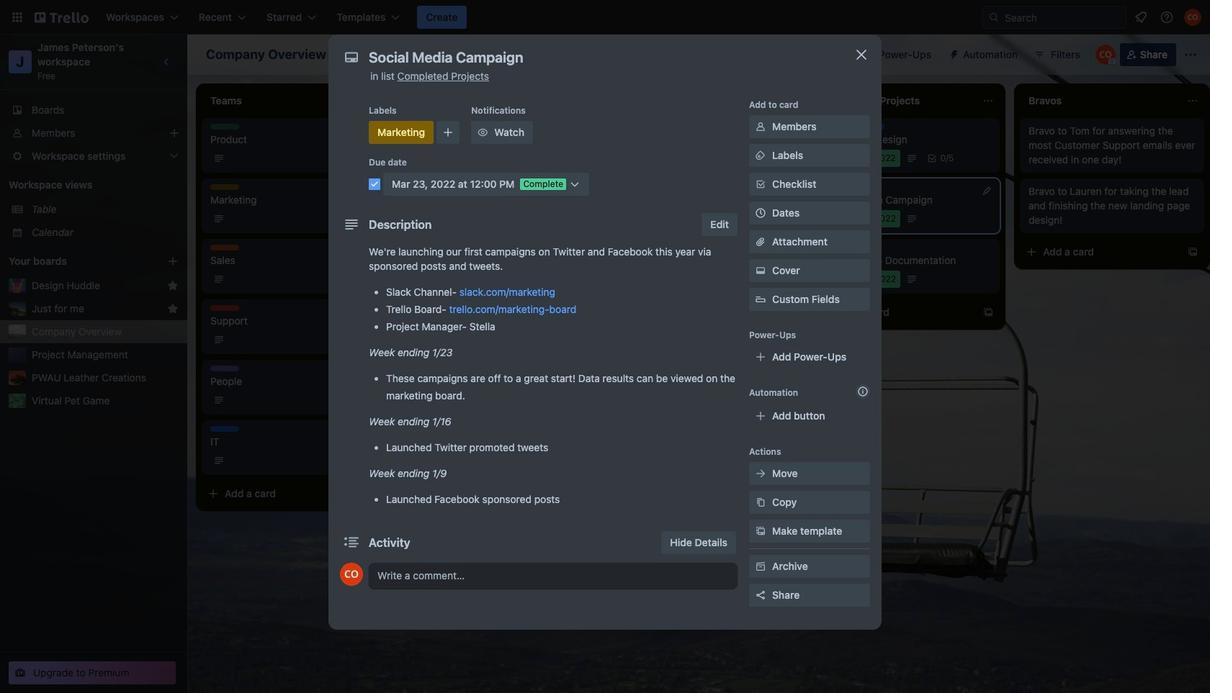 Task type: locate. For each thing, give the bounding box(es) containing it.
1 horizontal spatial color: red, title: "support" element
[[824, 245, 853, 251]]

Search field
[[1000, 7, 1126, 27]]

3 sm image from the top
[[753, 496, 768, 510]]

None text field
[[362, 45, 837, 71]]

christina overa (christinaovera) image right open information menu 'image'
[[1184, 9, 1201, 26]]

edit card image
[[981, 185, 993, 197]]

0 horizontal spatial create from template… image
[[369, 488, 380, 500]]

color: yellow, title: "marketing" element
[[369, 121, 434, 144], [415, 124, 444, 130], [210, 184, 239, 190], [619, 245, 648, 251]]

0 horizontal spatial color: green, title: "product" element
[[210, 124, 239, 130]]

color: green, title: "product" element
[[210, 124, 239, 130], [415, 274, 444, 279]]

0 horizontal spatial christina overa (christinaovera) image
[[1095, 45, 1116, 65]]

1 horizontal spatial color: green, title: "product" element
[[415, 274, 444, 279]]

0 notifications image
[[1132, 9, 1150, 26]]

1 vertical spatial color: green, title: "product" element
[[415, 274, 444, 279]]

sm image
[[753, 264, 768, 278], [753, 467, 768, 481], [753, 496, 768, 510], [753, 524, 768, 539]]

1 horizontal spatial color: blue, title: "it" element
[[856, 124, 884, 130]]

sm image
[[753, 120, 768, 134], [476, 125, 490, 140], [753, 148, 768, 163], [753, 560, 768, 574]]

color: blue, title: "it" element
[[856, 124, 884, 130], [210, 426, 239, 432]]

christina overa (christinaovera) image down search field
[[1095, 45, 1116, 65]]

starred icon image
[[167, 280, 179, 292], [167, 303, 179, 315]]

1 sm image from the top
[[753, 264, 768, 278]]

None checkbox
[[824, 210, 900, 228]]

1 horizontal spatial create from template… image
[[778, 307, 789, 318]]

1 vertical spatial color: blue, title: "it" element
[[210, 426, 239, 432]]

color: red, title: "support" element
[[824, 245, 853, 251], [210, 305, 239, 311]]

0 vertical spatial starred icon image
[[167, 280, 179, 292]]

1 vertical spatial starred icon image
[[167, 303, 179, 315]]

1 horizontal spatial christina overa (christinaovera) image
[[1184, 9, 1201, 26]]

color: orange, title: "sales" element
[[210, 245, 239, 251]]

2 sm image from the top
[[753, 467, 768, 481]]

color: purple, title: "people" element
[[210, 366, 239, 372]]

star or unstar board image
[[342, 49, 354, 61]]

create from template… image for color: orange, title: "sales" element
[[369, 488, 380, 500]]

None checkbox
[[824, 150, 900, 167], [824, 271, 900, 288], [824, 150, 900, 167], [824, 271, 900, 288]]

christina overa (christinaovera) image
[[1184, 9, 1201, 26], [1095, 45, 1116, 65]]

create from template… image for the top color: red, title: "support" element
[[982, 307, 994, 318]]

0 horizontal spatial color: red, title: "support" element
[[210, 305, 239, 311]]

0 horizontal spatial color: blue, title: "it" element
[[210, 426, 239, 432]]

primary element
[[0, 0, 1210, 35]]

workspace navigation collapse icon image
[[157, 52, 177, 72]]

2 horizontal spatial create from template… image
[[982, 307, 994, 318]]

1 starred icon image from the top
[[167, 280, 179, 292]]

Write a comment text field
[[369, 563, 738, 589]]

create from template… image
[[778, 307, 789, 318], [982, 307, 994, 318], [369, 488, 380, 500]]

1 vertical spatial color: red, title: "support" element
[[210, 305, 239, 311]]

0 vertical spatial color: green, title: "product" element
[[210, 124, 239, 130]]

0 vertical spatial color: blue, title: "it" element
[[856, 124, 884, 130]]

2 starred icon image from the top
[[167, 303, 179, 315]]

0 vertical spatial christina overa (christinaovera) image
[[1184, 9, 1201, 26]]

mark due date as complete image
[[369, 179, 380, 190]]



Task type: vqa. For each thing, say whether or not it's contained in the screenshot.
0 Notifications icon
yes



Task type: describe. For each thing, give the bounding box(es) containing it.
open information menu image
[[1160, 10, 1174, 24]]

show menu image
[[1183, 48, 1198, 62]]

search image
[[988, 12, 1000, 23]]

your boards with 6 items element
[[9, 253, 145, 270]]

add board image
[[167, 256, 179, 267]]

close dialog image
[[853, 46, 870, 63]]

christina overa (christinaovera) image
[[340, 563, 363, 586]]

Mark due date as complete checkbox
[[369, 179, 380, 190]]

0 vertical spatial color: red, title: "support" element
[[824, 245, 853, 251]]

Board name text field
[[199, 43, 333, 66]]

4 sm image from the top
[[753, 524, 768, 539]]

create from template… image
[[1187, 246, 1199, 258]]

1 vertical spatial christina overa (christinaovera) image
[[1095, 45, 1116, 65]]



